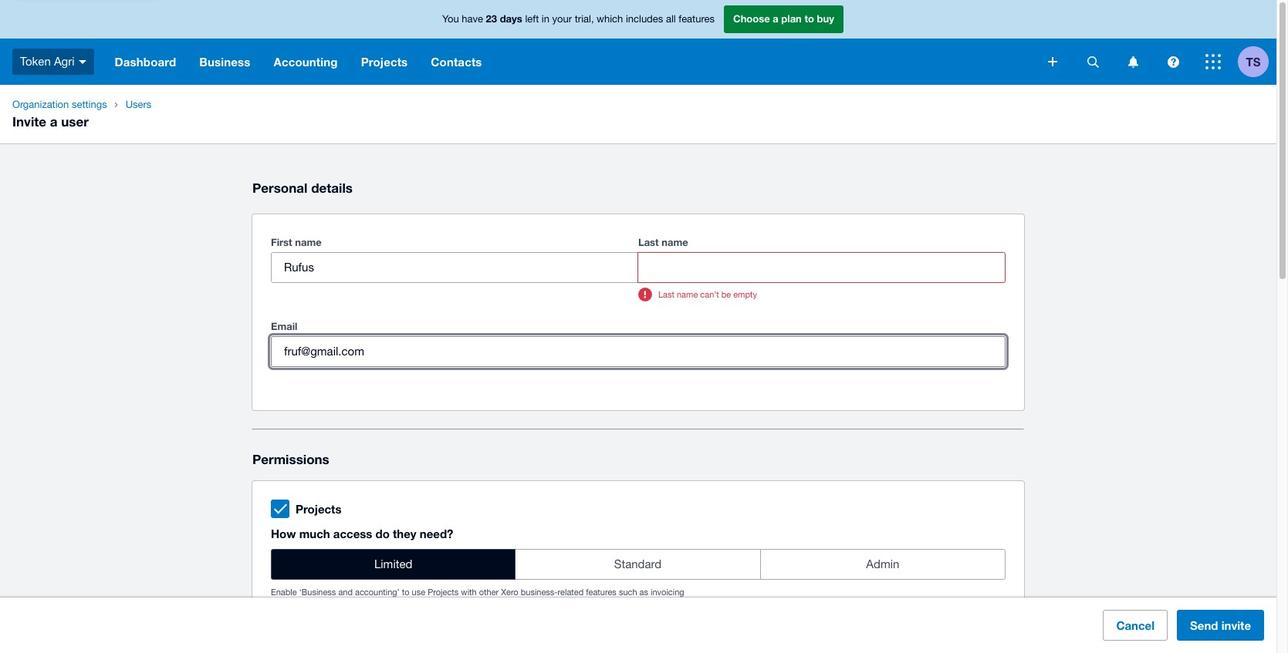 Task type: describe. For each thing, give the bounding box(es) containing it.
svg image inside token agri popup button
[[78, 60, 86, 64]]

invite a user
[[12, 113, 89, 130]]

have
[[462, 13, 483, 25]]

such
[[619, 588, 637, 597]]

you
[[442, 13, 459, 25]]

trial,
[[575, 13, 594, 25]]

contacts button
[[419, 39, 494, 85]]

which
[[597, 13, 623, 25]]

other
[[479, 588, 499, 597]]

organization
[[12, 99, 69, 110]]

agri
[[54, 55, 75, 68]]

xero
[[501, 588, 518, 597]]

dashboard
[[115, 55, 176, 69]]

name for last name can't be empty
[[677, 290, 698, 299]]

23
[[486, 13, 497, 25]]

invite
[[12, 113, 46, 130]]

send invite
[[1190, 619, 1251, 633]]

business
[[199, 55, 250, 69]]

users link
[[119, 97, 158, 113]]

as
[[639, 588, 648, 597]]

cancel button
[[1103, 610, 1168, 641]]

token agri button
[[0, 39, 103, 85]]

with
[[461, 588, 477, 597]]

Email email field
[[272, 337, 1005, 367]]

token agri
[[20, 55, 75, 68]]

how much access do they need?
[[271, 527, 453, 541]]

all
[[666, 13, 676, 25]]

accounting button
[[262, 39, 349, 85]]

days
[[500, 13, 522, 25]]

how
[[271, 527, 296, 541]]

accounting'
[[355, 588, 399, 597]]

invite
[[1221, 619, 1251, 633]]

your
[[552, 13, 572, 25]]

dashboard link
[[103, 39, 188, 85]]

details
[[311, 180, 353, 196]]

admin
[[866, 558, 899, 571]]

ts button
[[1238, 39, 1276, 85]]

projects button
[[349, 39, 419, 85]]

enable
[[271, 588, 297, 597]]

ts
[[1246, 54, 1261, 68]]

enable 'business and accounting' to use projects with other xero business-related features such as invoicing
[[271, 588, 684, 597]]

cancel
[[1116, 619, 1155, 633]]

in
[[542, 13, 549, 25]]

empty
[[733, 290, 757, 299]]

user
[[61, 113, 89, 130]]

personal details
[[252, 180, 353, 196]]

accounting
[[274, 55, 338, 69]]

projects inside popup button
[[361, 55, 408, 69]]

can't
[[700, 290, 719, 299]]

buy
[[817, 13, 834, 25]]

0 horizontal spatial to
[[402, 588, 409, 597]]

last name
[[638, 236, 688, 248]]

need?
[[420, 527, 453, 541]]

organization settings
[[12, 99, 107, 110]]



Task type: locate. For each thing, give the bounding box(es) containing it.
first name
[[271, 236, 322, 248]]

1 horizontal spatial projects
[[361, 55, 408, 69]]

2 horizontal spatial projects
[[428, 588, 459, 597]]

projects left the contacts
[[361, 55, 408, 69]]

last for last name can't be empty
[[658, 290, 674, 299]]

much
[[299, 527, 330, 541]]

a left plan
[[773, 13, 778, 25]]

they
[[393, 527, 416, 541]]

and
[[338, 588, 353, 597]]

0 vertical spatial last
[[638, 236, 659, 248]]

svg image
[[1087, 56, 1099, 68], [1128, 56, 1138, 68], [1048, 57, 1057, 66], [78, 60, 86, 64]]

use
[[412, 588, 425, 597]]

projects
[[361, 55, 408, 69], [296, 502, 341, 516], [428, 588, 459, 597]]

Last name field
[[638, 253, 1005, 282]]

send invite button
[[1177, 610, 1264, 641]]

0 vertical spatial projects
[[361, 55, 408, 69]]

1 vertical spatial last
[[658, 290, 674, 299]]

email
[[271, 320, 297, 333]]

name for last name
[[662, 236, 688, 248]]

be
[[721, 290, 731, 299]]

permissions
[[252, 451, 329, 468]]

personal
[[252, 180, 307, 196]]

a for choose
[[773, 13, 778, 25]]

1 vertical spatial features
[[586, 588, 616, 597]]

a
[[773, 13, 778, 25], [50, 113, 58, 130]]

access
[[333, 527, 372, 541]]

'business
[[299, 588, 336, 597]]

First name field
[[272, 253, 637, 282]]

left
[[525, 13, 539, 25]]

name up last name can't be empty
[[662, 236, 688, 248]]

features inside you have 23 days left in your trial, which includes all features
[[679, 13, 715, 25]]

name right "first"
[[295, 236, 322, 248]]

projects up much
[[296, 502, 341, 516]]

0 vertical spatial to
[[804, 13, 814, 25]]

a for invite
[[50, 113, 58, 130]]

option group
[[271, 550, 1006, 580]]

organization settings link
[[6, 97, 113, 113]]

choose
[[733, 13, 770, 25]]

option group containing limited
[[271, 550, 1006, 580]]

1 horizontal spatial a
[[773, 13, 778, 25]]

do
[[375, 527, 390, 541]]

to left use
[[402, 588, 409, 597]]

plan
[[781, 13, 802, 25]]

first
[[271, 236, 292, 248]]

related
[[558, 588, 584, 597]]

last for last name
[[638, 236, 659, 248]]

0 horizontal spatial a
[[50, 113, 58, 130]]

settings
[[72, 99, 107, 110]]

choose a plan to buy
[[733, 13, 834, 25]]

limited
[[374, 558, 412, 571]]

token
[[20, 55, 51, 68]]

1 vertical spatial a
[[50, 113, 58, 130]]

name for first name
[[295, 236, 322, 248]]

features
[[679, 13, 715, 25], [586, 588, 616, 597]]

group containing first name
[[271, 233, 1005, 311]]

to inside banner
[[804, 13, 814, 25]]

name left can't
[[677, 290, 698, 299]]

contacts
[[431, 55, 482, 69]]

0 vertical spatial a
[[773, 13, 778, 25]]

business-
[[521, 588, 558, 597]]

invoicing
[[651, 588, 684, 597]]

business button
[[188, 39, 262, 85]]

svg image
[[1205, 54, 1221, 69], [1167, 56, 1179, 68]]

a inside banner
[[773, 13, 778, 25]]

banner containing ts
[[0, 0, 1276, 85]]

projects right use
[[428, 588, 459, 597]]

0 vertical spatial features
[[679, 13, 715, 25]]

1 vertical spatial projects
[[296, 502, 341, 516]]

includes
[[626, 13, 663, 25]]

standard
[[614, 558, 662, 571]]

name
[[295, 236, 322, 248], [662, 236, 688, 248], [677, 290, 698, 299]]

1 horizontal spatial svg image
[[1205, 54, 1221, 69]]

to
[[804, 13, 814, 25], [402, 588, 409, 597]]

1 horizontal spatial features
[[679, 13, 715, 25]]

features right all
[[679, 13, 715, 25]]

0 horizontal spatial features
[[586, 588, 616, 597]]

group
[[271, 233, 1005, 311]]

users
[[126, 99, 152, 110]]

features left such
[[586, 588, 616, 597]]

0 horizontal spatial projects
[[296, 502, 341, 516]]

1 horizontal spatial to
[[804, 13, 814, 25]]

2 vertical spatial projects
[[428, 588, 459, 597]]

last name can't be empty
[[658, 290, 757, 299]]

1 vertical spatial to
[[402, 588, 409, 597]]

last
[[638, 236, 659, 248], [658, 290, 674, 299]]

to left buy
[[804, 13, 814, 25]]

0 horizontal spatial svg image
[[1167, 56, 1179, 68]]

send
[[1190, 619, 1218, 633]]

banner
[[0, 0, 1276, 85]]

a down organization settings link
[[50, 113, 58, 130]]

you have 23 days left in your trial, which includes all features
[[442, 13, 715, 25]]



Task type: vqa. For each thing, say whether or not it's contained in the screenshot.
includes at the top
yes



